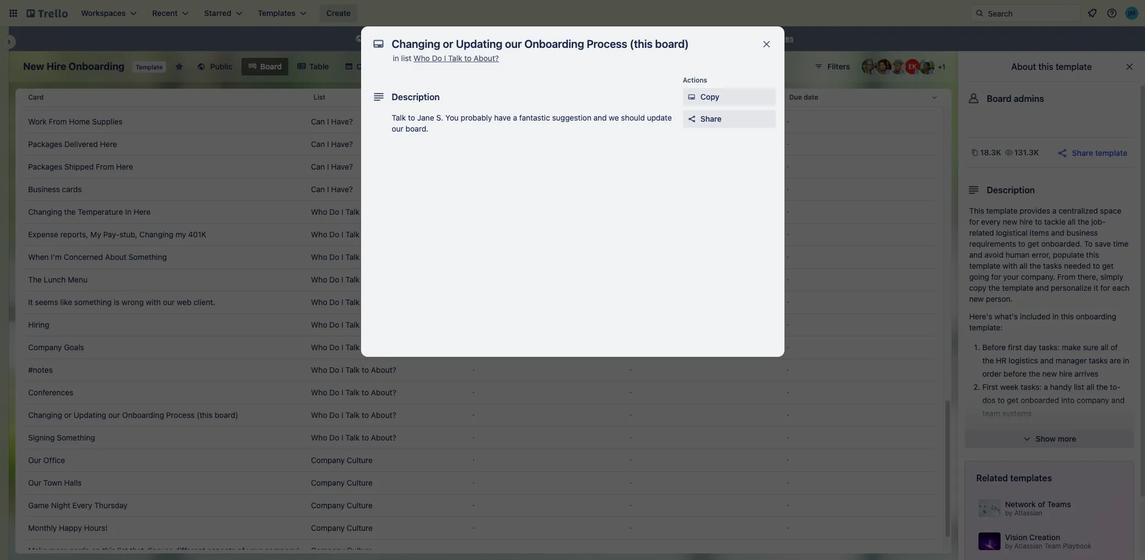 Task type: describe. For each thing, give the bounding box(es) containing it.
client.
[[194, 298, 215, 307]]

about? for expense reports, my pay-stub, changing my 401k
[[371, 230, 396, 239]]

here inside "link"
[[116, 162, 133, 171]]

of inside network of teams by atlassian
[[1038, 500, 1045, 510]]

hiring
[[28, 320, 49, 330]]

more for show
[[1058, 435, 1077, 444]]

stub,
[[120, 230, 137, 239]]

and down company.
[[1036, 283, 1049, 293]]

make more cards on this list that discuss different aspects of your company's culture!
[[28, 546, 332, 556]]

#notes
[[28, 366, 53, 375]]

share for share template
[[1072, 148, 1093, 157]]

talk for #notes
[[346, 366, 360, 375]]

company culture for monthly happy hours!
[[311, 524, 373, 533]]

on inside 'link'
[[91, 546, 100, 556]]

0 vertical spatial something
[[129, 253, 167, 262]]

board
[[617, 34, 638, 43]]

do for it seems like something is wrong with our web client.
[[329, 298, 339, 307]]

town
[[43, 479, 62, 488]]

who for when i'm concerned about something
[[311, 253, 327, 262]]

like
[[60, 298, 72, 307]]

company for our office
[[311, 456, 345, 465]]

with inside the this template provides a centralized space for every new hire to tackle all the job- related logistical items and business requirements to get onboarded. to save time and avoid human error, populate this template with all the tasks needed to get going for your company. from there, simply copy the template and personalize it for each new person.
[[1003, 261, 1018, 271]]

anyone
[[467, 34, 493, 43]]

public button
[[190, 58, 239, 76]]

who for #notes
[[311, 366, 327, 375]]

do for expense reports, my pay-stub, changing my 401k
[[329, 230, 339, 239]]

do for the lunch menu
[[329, 275, 339, 285]]

row containing conferences
[[24, 382, 935, 405]]

culture for our town halls
[[347, 479, 373, 488]]

culture for game night every thursday
[[347, 501, 373, 511]]

row containing expense reports, my pay-stub, changing my 401k
[[24, 223, 935, 246]]

board)
[[215, 411, 238, 420]]

encounter
[[1033, 449, 1069, 458]]

1 vertical spatial something
[[57, 433, 95, 443]]

who for conferences
[[311, 388, 327, 398]]

the inside row
[[64, 207, 76, 217]]

row containing hiring
[[24, 314, 935, 337]]

person.
[[986, 294, 1013, 304]]

first
[[983, 383, 998, 392]]

company culture for make more cards on this list that discuss different aspects of your company's culture!
[[311, 546, 373, 556]]

this template provides a centralized space for every new hire to tackle all the job- related logistical items and business requirements to get onboarded. to save time and avoid human error, populate this template with all the tasks needed to get going for your company. from there, simply copy the template and personalize it for each new person.
[[969, 206, 1130, 304]]

about? for company goals
[[371, 343, 396, 352]]

changing for updating
[[28, 411, 62, 420]]

it
[[28, 298, 33, 307]]

each
[[1113, 283, 1130, 293]]

tasks inside the this template provides a centralized space for every new hire to tackle all the job- related logistical items and business requirements to get onboarded. to save time and avoid human error, populate this template with all the tasks needed to get going for your company. from there, simply copy the template and personalize it for each new person.
[[1043, 261, 1062, 271]]

i inside can i have? row
[[327, 94, 329, 104]]

orient
[[1098, 422, 1119, 432]]

row containing our office
[[24, 449, 935, 473]]

menu
[[68, 275, 88, 285]]

remote
[[473, 117, 497, 126]]

share template
[[1072, 148, 1128, 157]]

avoid
[[985, 250, 1004, 260]]

monthly happy hours! link
[[28, 518, 302, 540]]

who for the lunch menu
[[311, 275, 327, 285]]

this for this is a public template for anyone on the internet to copy.
[[367, 34, 382, 43]]

can for from
[[311, 162, 325, 171]]

search image
[[975, 9, 984, 18]]

who inside before first day tasks: make sure all of the hr logistics and manager tasks are in order before the new hire arrives first week tasks: a handy list all the to- dos to get onboarded into company and team systems who's who list: help the newbie orient themselves and learn all about the key people they'll encounter at work
[[1007, 422, 1023, 432]]

about inside row
[[105, 253, 126, 262]]

(this
[[197, 411, 213, 420]]

0 vertical spatial in
[[393, 53, 399, 63]]

from inside packages shipped from here "link"
[[96, 162, 114, 171]]

do for conferences
[[329, 388, 339, 398]]

company for monthly happy hours!
[[311, 524, 345, 533]]

our for our office
[[28, 456, 41, 465]]

updating
[[74, 411, 106, 420]]

centralized
[[1059, 206, 1098, 216]]

who for expense reports, my pay-stub, changing my 401k
[[311, 230, 327, 239]]

changing or updating our onboarding process (this board) link
[[28, 405, 302, 427]]

work from home supplies
[[28, 117, 123, 126]]

logistics
[[1009, 356, 1038, 366]]

for up related
[[969, 217, 979, 227]]

about? for hiring
[[371, 320, 396, 330]]

priscilla parjet (priscillaparjet) image
[[919, 59, 935, 74]]

row containing company goals
[[24, 336, 935, 360]]

row containing packages delivered here
[[24, 133, 935, 156]]

job-
[[1092, 217, 1106, 227]]

by inside network of teams by atlassian
[[1005, 509, 1013, 518]]

131.3k
[[1015, 148, 1039, 157]]

seems
[[35, 298, 58, 307]]

company for make more cards on this list that discuss different aspects of your company's culture!
[[311, 546, 345, 556]]

in
[[125, 207, 132, 217]]

1 vertical spatial get
[[1102, 261, 1114, 271]]

work
[[1080, 449, 1097, 458]]

template inside button
[[1095, 148, 1128, 157]]

0 vertical spatial cards
[[62, 185, 82, 194]]

in list who do i talk to about?
[[393, 53, 499, 63]]

onboarded
[[1021, 396, 1059, 405]]

amy freiderson (amyfreiderson) image
[[862, 59, 877, 74]]

with inside it seems like something is wrong with our web client. link
[[146, 298, 161, 307]]

who do i talk to about? for it seems like something is wrong with our web client.
[[311, 298, 396, 307]]

packages for packages shipped from here
[[28, 162, 62, 171]]

in inside here's what's included in this onboarding template:
[[1053, 312, 1059, 321]]

packages for packages delivered here
[[28, 140, 62, 149]]

Search field
[[984, 5, 1081, 22]]

2 vertical spatial here
[[134, 207, 151, 217]]

1 vertical spatial is
[[114, 298, 120, 307]]

list:
[[1025, 422, 1038, 432]]

work
[[28, 117, 47, 126]]

in inside before first day tasks: make sure all of the hr logistics and manager tasks are in order before the new hire arrives first week tasks: a handy list all the to- dos to get onboarded into company and team systems who's who list: help the newbie orient themselves and learn all about the key people they'll encounter at work
[[1123, 356, 1130, 366]]

jeremy miller (jeremymiller198) image
[[1125, 7, 1139, 20]]

share button
[[683, 110, 776, 128]]

company for game night every thursday
[[311, 501, 345, 511]]

the up show more
[[1057, 422, 1069, 432]]

from inside the this template provides a centralized space for every new hire to tackle all the job- related logistical items and business requirements to get onboarded. to save time and avoid human error, populate this template with all the tasks needed to get going for your company. from there, simply copy the template and personalize it for each new person.
[[1057, 272, 1076, 282]]

they'll
[[1009, 449, 1030, 458]]

our town halls
[[28, 479, 82, 488]]

changing for temperature
[[28, 207, 62, 217]]

about? for conferences
[[371, 388, 396, 398]]

about this template
[[1012, 62, 1092, 72]]

more for explore
[[737, 34, 755, 43]]

row containing changing or updating our onboarding process (this board)
[[24, 404, 935, 427]]

list inside 'link'
[[117, 546, 128, 556]]

and down the list:
[[1025, 436, 1039, 445]]

company culture for game night every thursday
[[311, 501, 373, 511]]

1 vertical spatial description
[[987, 185, 1035, 195]]

for right the going
[[991, 272, 1001, 282]]

new
[[23, 61, 44, 72]]

learn
[[1041, 436, 1058, 445]]

business
[[1067, 228, 1098, 238]]

can i have? for from
[[311, 162, 353, 171]]

list button
[[309, 84, 468, 111]]

company.
[[1021, 272, 1055, 282]]

who's
[[983, 422, 1005, 432]]

copy.
[[559, 34, 578, 43]]

1 vertical spatial changing
[[139, 230, 173, 239]]

row containing signing something
[[24, 427, 935, 450]]

packages delivered here
[[28, 140, 117, 149]]

reports,
[[60, 230, 88, 239]]

calendar link
[[338, 58, 396, 76]]

due
[[789, 93, 802, 101]]

board for board
[[260, 62, 282, 71]]

0 notifications image
[[1086, 7, 1099, 20]]

new inside before first day tasks: make sure all of the hr logistics and manager tasks are in order before the new hire arrives first week tasks: a handy list all the to- dos to get onboarded into company and team systems who's who list: help the newbie orient themselves and learn all about the key people they'll encounter at work
[[1043, 369, 1057, 379]]

this inside the this template provides a centralized space for every new hire to tackle all the job- related logistical items and business requirements to get onboarded. to save time and avoid human error, populate this template with all the tasks needed to get going for your company. from there, simply copy the template and personalize it for each new person.
[[1086, 250, 1099, 260]]

your inside the this template provides a centralized space for every new hire to tackle all the job- related logistical items and business requirements to get onboarded. to save time and avoid human error, populate this template with all the tasks needed to get going for your company. from there, simply copy the template and personalize it for each new person.
[[1003, 272, 1019, 282]]

do for changing the temperature in here
[[329, 207, 339, 217]]

talk for signing something
[[346, 433, 360, 443]]

what's
[[995, 312, 1018, 321]]

all right learn
[[1060, 436, 1068, 445]]

goals
[[64, 343, 84, 352]]

company
[[1077, 396, 1110, 405]]

1 horizontal spatial is
[[384, 34, 390, 43]]

5 can from the top
[[311, 185, 325, 194]]

do for company goals
[[329, 343, 339, 352]]

share template button
[[1057, 147, 1128, 159]]

day
[[1024, 343, 1037, 352]]

the up company.
[[1030, 261, 1041, 271]]

this inside 'link'
[[102, 546, 115, 556]]

related
[[977, 474, 1008, 484]]

do for hiring
[[329, 320, 339, 330]]

talk for the lunch menu
[[346, 275, 360, 285]]

company culture for our office
[[311, 456, 373, 465]]

list inside before first day tasks: make sure all of the hr logistics and manager tasks are in order before the new hire arrives first week tasks: a handy list all the to- dos to get onboarded into company and team systems who's who list: help the newbie orient themselves and learn all about the key people they'll encounter at work
[[1074, 383, 1085, 392]]

row containing game night every thursday
[[24, 495, 935, 518]]

more for make
[[49, 546, 67, 556]]

vision
[[1005, 533, 1028, 543]]

it seems like something is wrong with our web client. link
[[28, 292, 302, 314]]

game night every thursday link
[[28, 495, 302, 517]]

this for this template provides a centralized space for every new hire to tackle all the job- related logistical items and business requirements to get onboarded. to save time and avoid human error, populate this template with all the tasks needed to get going for your company. from there, simply copy the template and personalize it for each new person.
[[969, 206, 984, 216]]

about? for #notes
[[371, 366, 396, 375]]

copy
[[969, 283, 987, 293]]

talk inside talk to jane s. you probably have a fantastic suggestion and we should update our board.
[[392, 113, 406, 122]]

row containing #notes
[[24, 359, 935, 382]]

a inside the this template provides a centralized space for every new hire to tackle all the job- related logistical items and business requirements to get onboarded. to save time and avoid human error, populate this template with all the tasks needed to get going for your company. from there, simply copy the template and personalize it for each new person.
[[1053, 206, 1057, 216]]

people
[[983, 449, 1007, 458]]

row containing monthly happy hours!
[[24, 517, 935, 540]]

systems
[[1003, 409, 1032, 419]]

who do i talk to about? for expense reports, my pay-stub, changing my 401k
[[311, 230, 396, 239]]

1 horizontal spatial list
[[401, 53, 412, 63]]

row containing make more cards on this list that discuss different aspects of your company's culture!
[[24, 540, 935, 561]]

1 horizontal spatial templates
[[1010, 474, 1052, 484]]

themselves
[[983, 436, 1023, 445]]

and inside talk to jane s. you probably have a fantastic suggestion and we should update our board.
[[594, 113, 607, 122]]

that
[[130, 546, 144, 556]]

game night every thursday
[[28, 501, 128, 511]]

0 vertical spatial tasks:
[[1039, 343, 1060, 352]]

can i have? row
[[24, 88, 935, 111]]

who do i talk to about? for conferences
[[311, 388, 396, 398]]

who do i talk to about? for changing or updating our onboarding process (this board)
[[311, 411, 396, 420]]

have? for home
[[331, 117, 353, 126]]

packages shipped from here
[[28, 162, 133, 171]]

company goals link
[[28, 337, 302, 359]]

and left "avoid"
[[969, 250, 983, 260]]

concerned
[[64, 253, 103, 262]]

talk for changing or updating our onboarding process (this board)
[[346, 411, 360, 420]]

primary element
[[0, 0, 1145, 26]]

tasks inside before first day tasks: make sure all of the hr logistics and manager tasks are in order before the new hire arrives first week tasks: a handy list all the to- dos to get onboarded into company and team systems who's who list: help the newbie orient themselves and learn all about the key people they'll encounter at work
[[1089, 356, 1108, 366]]

1 vertical spatial tasks:
[[1021, 383, 1042, 392]]

can i have? for here
[[311, 140, 353, 149]]

all down human
[[1020, 261, 1028, 271]]

for left anyone
[[455, 34, 465, 43]]

all up company
[[1087, 383, 1095, 392]]

+ 1
[[938, 63, 946, 71]]

game
[[28, 501, 49, 511]]

onboarding inside board name text field
[[69, 61, 125, 72]]

related templates
[[977, 474, 1052, 484]]

fantastic
[[519, 113, 550, 122]]

talk for expense reports, my pay-stub, changing my 401k
[[346, 230, 360, 239]]

row containing our town halls
[[24, 472, 935, 495]]

the left the to-
[[1097, 383, 1108, 392]]

the
[[28, 275, 42, 285]]

the left key
[[1093, 436, 1104, 445]]

to-
[[1110, 383, 1121, 392]]

do for #notes
[[329, 366, 339, 375]]

about? for the lunch menu
[[371, 275, 396, 285]]

the up the person.
[[989, 283, 1000, 293]]

personalize
[[1051, 283, 1092, 293]]

save
[[1095, 239, 1111, 249]]

team
[[983, 409, 1000, 419]]

into
[[1062, 396, 1075, 405]]

0 horizontal spatial our
[[108, 411, 120, 420]]

home
[[69, 117, 90, 126]]

talk for hiring
[[346, 320, 360, 330]]

1 can from the top
[[311, 94, 325, 104]]

0 vertical spatial here
[[100, 140, 117, 149]]

who for changing or updating our onboarding process (this board)
[[311, 411, 327, 420]]

cards inside 'link'
[[70, 546, 89, 556]]

about? for when i'm concerned about something
[[371, 253, 396, 262]]



Task type: locate. For each thing, give the bounding box(es) containing it.
company for our town halls
[[311, 479, 345, 488]]

is left wrong
[[114, 298, 120, 307]]

0 horizontal spatial from
[[49, 117, 67, 126]]

0 horizontal spatial share
[[701, 114, 722, 124]]

0 vertical spatial hire
[[1020, 217, 1033, 227]]

more inside show more button
[[1058, 435, 1077, 444]]

of inside before first day tasks: make sure all of the hr logistics and manager tasks are in order before the new hire arrives first week tasks: a handy list all the to- dos to get onboarded into company and team systems who's who list: help the newbie orient themselves and learn all about the key people they'll encounter at work
[[1111, 343, 1118, 352]]

on down hours!
[[91, 546, 100, 556]]

get up simply
[[1102, 261, 1114, 271]]

do for changing or updating our onboarding process (this board)
[[329, 411, 339, 420]]

admins
[[1014, 94, 1044, 104]]

cards down happy
[[70, 546, 89, 556]]

description up jane
[[392, 92, 440, 102]]

before
[[983, 343, 1006, 352]]

0 vertical spatial create
[[326, 8, 351, 18]]

1 vertical spatial this
[[969, 206, 984, 216]]

0 horizontal spatial new
[[969, 294, 984, 304]]

row containing the lunch menu
[[24, 269, 935, 292]]

9 who do i talk to about? from the top
[[311, 388, 396, 398]]

when i'm concerned about something link
[[28, 246, 302, 269]]

a inside before first day tasks: make sure all of the hr logistics and manager tasks are in order before the new hire arrives first week tasks: a handy list all the to- dos to get onboarded into company and team systems who's who list: help the newbie orient themselves and learn all about the key people they'll encounter at work
[[1044, 383, 1048, 392]]

1 horizontal spatial this
[[969, 206, 984, 216]]

sm image
[[686, 92, 697, 103]]

new up logistical
[[1003, 217, 1018, 227]]

2 vertical spatial in
[[1123, 356, 1130, 366]]

about?
[[474, 53, 499, 63], [371, 207, 396, 217], [371, 230, 396, 239], [371, 253, 396, 262], [371, 275, 396, 285], [371, 298, 396, 307], [371, 320, 396, 330], [371, 343, 396, 352], [371, 366, 396, 375], [371, 388, 396, 398], [371, 411, 396, 420], [371, 433, 396, 443]]

2 have? from the top
[[331, 117, 353, 126]]

of left teams
[[1038, 500, 1045, 510]]

by left creation
[[1005, 543, 1013, 551]]

onboarding right hire
[[69, 61, 125, 72]]

9 row from the top
[[24, 269, 935, 292]]

the up business on the top right of page
[[1078, 217, 1089, 227]]

4 row from the top
[[24, 156, 935, 179]]

2 our from the top
[[28, 479, 41, 488]]

who do i talk to about? for company goals
[[311, 343, 396, 352]]

needed
[[1064, 261, 1091, 271]]

0 horizontal spatial templates
[[757, 34, 794, 43]]

to
[[549, 34, 557, 43], [464, 53, 472, 63], [408, 113, 415, 122], [362, 207, 369, 217], [1035, 217, 1042, 227], [362, 230, 369, 239], [1018, 239, 1026, 249], [362, 253, 369, 262], [1093, 261, 1100, 271], [362, 275, 369, 285], [362, 298, 369, 307], [362, 320, 369, 330], [362, 343, 369, 352], [362, 366, 369, 375], [362, 388, 369, 398], [998, 396, 1005, 405], [362, 411, 369, 420], [362, 433, 369, 443]]

21 row from the top
[[24, 540, 935, 561]]

1 by from the top
[[1005, 509, 1013, 518]]

6 row from the top
[[24, 201, 935, 224]]

more right make
[[49, 546, 67, 556]]

3 can i have? from the top
[[311, 140, 353, 149]]

arrives
[[1075, 369, 1099, 379]]

table link
[[291, 58, 336, 76]]

1 horizontal spatial something
[[129, 253, 167, 262]]

should
[[621, 113, 645, 122]]

talk for company goals
[[346, 343, 360, 352]]

more
[[737, 34, 755, 43], [1058, 435, 1077, 444], [49, 546, 67, 556]]

templates inside explore more templates link
[[757, 34, 794, 43]]

8 who do i talk to about? from the top
[[311, 366, 396, 375]]

here down 'supplies'
[[100, 140, 117, 149]]

2 horizontal spatial more
[[1058, 435, 1077, 444]]

of up 'are'
[[1111, 343, 1118, 352]]

with down human
[[1003, 261, 1018, 271]]

templates down they'll
[[1010, 474, 1052, 484]]

1 horizontal spatial of
[[1038, 500, 1045, 510]]

our left web
[[163, 298, 175, 307]]

culture for our office
[[347, 456, 373, 465]]

changing down business
[[28, 207, 62, 217]]

logistical
[[996, 228, 1028, 238]]

a up tackle at the top
[[1053, 206, 1057, 216]]

this left onboarding
[[1061, 312, 1074, 321]]

5 culture from the top
[[347, 546, 373, 556]]

1 horizontal spatial get
[[1028, 239, 1039, 249]]

row containing it seems like something is wrong with our web client.
[[24, 291, 935, 314]]

0 vertical spatial share
[[701, 114, 722, 124]]

get inside before first day tasks: make sure all of the hr logistics and manager tasks are in order before the new hire arrives first week tasks: a handy list all the to- dos to get onboarded into company and team systems who's who list: help the newbie orient themselves and learn all about the key people they'll encounter at work
[[1007, 396, 1019, 405]]

0 horizontal spatial on
[[91, 546, 100, 556]]

5 can i have? from the top
[[311, 185, 353, 194]]

in
[[393, 53, 399, 63], [1053, 312, 1059, 321], [1123, 356, 1130, 366]]

1 vertical spatial create
[[591, 34, 615, 43]]

4 can i have? from the top
[[311, 162, 353, 171]]

2 vertical spatial get
[[1007, 396, 1019, 405]]

expense reports, my pay-stub, changing my 401k
[[28, 230, 206, 239]]

list
[[401, 53, 412, 63], [1074, 383, 1085, 392], [117, 546, 128, 556]]

packages delivered here link
[[28, 133, 302, 156]]

this inside the this template provides a centralized space for every new hire to tackle all the job- related logistical items and business requirements to get onboarded. to save time and avoid human error, populate this template with all the tasks needed to get going for your company. from there, simply copy the template and personalize it for each new person.
[[969, 206, 984, 216]]

on right anyone
[[495, 34, 504, 43]]

1 vertical spatial cards
[[70, 546, 89, 556]]

before first day tasks: make sure all of the hr logistics and manager tasks are in order before the new hire arrives first week tasks: a handy list all the to- dos to get onboarded into company and team systems who's who list: help the newbie orient themselves and learn all about the key people they'll encounter at work
[[983, 343, 1130, 458]]

this down hours!
[[102, 546, 115, 556]]

1 vertical spatial with
[[146, 298, 161, 307]]

at
[[1071, 449, 1078, 458]]

lunch
[[44, 275, 66, 285]]

None text field
[[386, 34, 750, 54]]

make
[[1062, 343, 1081, 352]]

and down tackle at the top
[[1051, 228, 1065, 238]]

15 row from the top
[[24, 404, 935, 427]]

7 row from the top
[[24, 223, 935, 246]]

0 vertical spatial board
[[260, 62, 282, 71]]

board for board admins
[[987, 94, 1012, 104]]

get down items
[[1028, 239, 1039, 249]]

row containing packages shipped from here
[[24, 156, 935, 179]]

2 packages from the top
[[28, 162, 62, 171]]

2 vertical spatial list
[[117, 546, 128, 556]]

new up handy
[[1043, 369, 1057, 379]]

explore
[[707, 34, 735, 43]]

0 horizontal spatial your
[[247, 546, 263, 556]]

and left we
[[594, 113, 607, 122]]

0 horizontal spatial create
[[326, 8, 351, 18]]

is left 'public'
[[384, 34, 390, 43]]

our left office in the left of the page
[[28, 456, 41, 465]]

sm image
[[354, 34, 365, 45]]

atlassian
[[1015, 509, 1043, 518], [1015, 543, 1043, 551]]

12 row from the top
[[24, 336, 935, 360]]

tasks: up onboarded
[[1021, 383, 1042, 392]]

1 horizontal spatial your
[[1003, 272, 1019, 282]]

tasks down sure
[[1089, 356, 1108, 366]]

1 vertical spatial templates
[[1010, 474, 1052, 484]]

0 horizontal spatial hire
[[1020, 217, 1033, 227]]

new
[[1003, 217, 1018, 227], [969, 294, 984, 304], [1043, 369, 1057, 379]]

all down centralized
[[1068, 217, 1076, 227]]

3 can from the top
[[311, 140, 325, 149]]

board left admins
[[987, 94, 1012, 104]]

and
[[594, 113, 607, 122], [1051, 228, 1065, 238], [969, 250, 983, 260], [1036, 283, 1049, 293], [1040, 356, 1054, 366], [1112, 396, 1125, 405], [1025, 436, 1039, 445]]

create button
[[320, 4, 357, 22]]

0 horizontal spatial get
[[1007, 396, 1019, 405]]

atlassian inside network of teams by atlassian
[[1015, 509, 1043, 518]]

my
[[176, 230, 186, 239]]

0 vertical spatial get
[[1028, 239, 1039, 249]]

company culture for our town halls
[[311, 479, 373, 488]]

the left internet
[[506, 34, 518, 43]]

who for company goals
[[311, 343, 327, 352]]

show more
[[1036, 435, 1077, 444]]

1 packages from the top
[[28, 140, 62, 149]]

creation
[[1030, 533, 1061, 543]]

remote employees
[[473, 117, 533, 126]]

1 have? from the top
[[331, 94, 353, 104]]

0 horizontal spatial something
[[57, 433, 95, 443]]

a inside talk to jane s. you probably have a fantastic suggestion and we should update our board.
[[513, 113, 517, 122]]

andre gorte (andregorte) image
[[876, 59, 892, 74]]

who do i talk to about? for the lunch menu
[[311, 275, 396, 285]]

atlassian up vision
[[1015, 509, 1043, 518]]

1
[[942, 63, 946, 71]]

night
[[51, 501, 70, 511]]

by up vision
[[1005, 509, 1013, 518]]

can for here
[[311, 140, 325, 149]]

5 have? from the top
[[331, 185, 353, 194]]

ellie kulick (elliekulick2) image
[[905, 59, 920, 74]]

1 vertical spatial our
[[163, 298, 175, 307]]

board.
[[406, 124, 429, 133]]

create inside button
[[326, 8, 351, 18]]

template:
[[969, 323, 1003, 333]]

a
[[392, 34, 396, 43], [513, 113, 517, 122], [1053, 206, 1057, 216], [1044, 383, 1048, 392]]

tasks: right 'day'
[[1039, 343, 1060, 352]]

tasks
[[1043, 261, 1062, 271], [1089, 356, 1108, 366]]

it seems like something is wrong with our web client.
[[28, 298, 215, 307]]

4 have? from the top
[[331, 162, 353, 171]]

4 who do i talk to about? from the top
[[311, 275, 396, 285]]

2 can from the top
[[311, 117, 325, 126]]

1 vertical spatial share
[[1072, 148, 1093, 157]]

and down the to-
[[1112, 396, 1125, 405]]

0 vertical spatial is
[[384, 34, 390, 43]]

about? for signing something
[[371, 433, 396, 443]]

0 vertical spatial our
[[392, 124, 404, 133]]

table
[[15, 84, 952, 561]]

2 vertical spatial from
[[1057, 272, 1076, 282]]

1 vertical spatial list
[[1074, 383, 1085, 392]]

open information menu image
[[1107, 8, 1118, 19]]

11 row from the top
[[24, 314, 935, 337]]

customize views image
[[402, 61, 413, 72]]

your
[[1003, 272, 1019, 282], [247, 546, 263, 556]]

who for signing something
[[311, 433, 327, 443]]

3 culture from the top
[[347, 501, 373, 511]]

0 vertical spatial description
[[392, 92, 440, 102]]

share inside share 'button'
[[701, 114, 722, 124]]

all right sure
[[1101, 343, 1109, 352]]

our inside our town halls 'link'
[[28, 479, 41, 488]]

star or unstar board image
[[175, 62, 184, 71]]

show more button
[[965, 431, 1134, 448]]

tasks:
[[1039, 343, 1060, 352], [1021, 383, 1042, 392]]

changing the temperature in here
[[28, 207, 151, 217]]

packages down work
[[28, 140, 62, 149]]

have? for here
[[331, 140, 353, 149]]

who do i talk to about? for when i'm concerned about something
[[311, 253, 396, 262]]

tasks down error,
[[1043, 261, 1062, 271]]

0 horizontal spatial more
[[49, 546, 67, 556]]

about? for changing the temperature in here
[[371, 207, 396, 217]]

atlassian inside vision creation by atlassian team playbook
[[1015, 543, 1043, 551]]

2 horizontal spatial in
[[1123, 356, 1130, 366]]

who do i talk to about? for hiring
[[311, 320, 396, 330]]

list down 'public'
[[401, 53, 412, 63]]

2 by from the top
[[1005, 543, 1013, 551]]

about down expense reports, my pay-stub, changing my 401k
[[105, 253, 126, 262]]

2 horizontal spatial from
[[1057, 272, 1076, 282]]

packages up business
[[28, 162, 62, 171]]

1 horizontal spatial create
[[591, 34, 615, 43]]

culture for make more cards on this list that discuss different aspects of your company's culture!
[[347, 546, 373, 556]]

list left 'that'
[[117, 546, 128, 556]]

of inside make more cards on this list that discuss different aspects of your company's culture! 'link'
[[238, 546, 245, 556]]

chris temperson (christemperson) image
[[891, 59, 906, 74]]

1 vertical spatial your
[[247, 546, 263, 556]]

1 vertical spatial more
[[1058, 435, 1077, 444]]

have
[[494, 113, 511, 122]]

in right included
[[1053, 312, 1059, 321]]

about? for changing or updating our onboarding process (this board)
[[371, 411, 396, 420]]

5 row from the top
[[24, 178, 935, 201]]

our inside talk to jane s. you probably have a fantastic suggestion and we should update our board.
[[392, 124, 404, 133]]

by inside vision creation by atlassian team playbook
[[1005, 543, 1013, 551]]

1 row from the top
[[24, 84, 944, 111]]

who do i talk to about? for #notes
[[311, 366, 396, 375]]

1 horizontal spatial board
[[987, 94, 1012, 104]]

cards down the "shipped"
[[62, 185, 82, 194]]

do for when i'm concerned about something
[[329, 253, 339, 262]]

0 horizontal spatial of
[[238, 546, 245, 556]]

about
[[1070, 436, 1091, 445]]

onboarding down "conferences" "link"
[[122, 411, 164, 420]]

about up admins
[[1012, 62, 1036, 72]]

this right sm image
[[367, 34, 382, 43]]

hire down provides
[[1020, 217, 1033, 227]]

talk for it seems like something is wrong with our web client.
[[346, 298, 360, 307]]

this up every
[[969, 206, 984, 216]]

column header inside row
[[468, 89, 626, 107]]

1 who do i talk to about? from the top
[[311, 207, 396, 217]]

table containing can i have?
[[15, 84, 952, 561]]

explore more templates link
[[701, 30, 800, 47]]

culture for monthly happy hours!
[[347, 524, 373, 533]]

company goals
[[28, 343, 84, 352]]

16 row from the top
[[24, 427, 935, 450]]

2 atlassian from the top
[[1015, 543, 1043, 551]]

13 row from the top
[[24, 359, 935, 382]]

aspects
[[207, 546, 235, 556]]

talk for conferences
[[346, 388, 360, 398]]

talk to jane s. you probably have a fantastic suggestion and we should update our board.
[[392, 113, 672, 133]]

board inside board "link"
[[260, 62, 282, 71]]

it
[[1094, 283, 1099, 293]]

from inside work from home supplies link
[[49, 117, 67, 126]]

0 horizontal spatial in
[[393, 53, 399, 63]]

to inside talk to jane s. you probably have a fantastic suggestion and we should update our board.
[[408, 113, 415, 122]]

a up onboarded
[[1044, 383, 1048, 392]]

for right "it"
[[1101, 283, 1110, 293]]

requirements
[[969, 239, 1016, 249]]

from up personalize
[[1057, 272, 1076, 282]]

1 can i have? from the top
[[311, 94, 353, 104]]

row containing changing the temperature in here
[[24, 201, 935, 224]]

more inside make more cards on this list that discuss different aspects of your company's culture! 'link'
[[49, 546, 67, 556]]

0 horizontal spatial with
[[146, 298, 161, 307]]

our inside 'our office' link
[[28, 456, 41, 465]]

to inside before first day tasks: make sure all of the hr logistics and manager tasks are in order before the new hire arrives first week tasks: a handy list all the to- dos to get onboarded into company and team systems who's who list: help the newbie orient themselves and learn all about the key people they'll encounter at work
[[998, 396, 1005, 405]]

onboarding
[[1076, 312, 1117, 321]]

update
[[647, 113, 672, 122]]

probably
[[461, 113, 492, 122]]

row containing when i'm concerned about something
[[24, 246, 935, 269]]

talk for changing the temperature in here
[[346, 207, 360, 217]]

your left company's
[[247, 546, 263, 556]]

18 row from the top
[[24, 472, 935, 495]]

0 vertical spatial of
[[1111, 343, 1118, 352]]

share for share
[[701, 114, 722, 124]]

onboarding inside row
[[122, 411, 164, 420]]

1 vertical spatial by
[[1005, 543, 1013, 551]]

0 vertical spatial about
[[1012, 62, 1036, 72]]

0 horizontal spatial board
[[260, 62, 282, 71]]

5 company culture from the top
[[311, 546, 373, 556]]

column header
[[468, 89, 626, 107]]

4 can from the top
[[311, 162, 325, 171]]

1 vertical spatial on
[[91, 546, 100, 556]]

who for hiring
[[311, 320, 327, 330]]

0 vertical spatial by
[[1005, 509, 1013, 518]]

who
[[414, 53, 430, 63], [311, 207, 327, 217], [311, 230, 327, 239], [311, 253, 327, 262], [311, 275, 327, 285], [311, 298, 327, 307], [311, 320, 327, 330], [311, 343, 327, 352], [311, 366, 327, 375], [311, 388, 327, 398], [311, 411, 327, 420], [1007, 422, 1023, 432], [311, 433, 327, 443]]

8 row from the top
[[24, 246, 935, 269]]

1 horizontal spatial our
[[163, 298, 175, 307]]

of right aspects
[[238, 546, 245, 556]]

who for changing the temperature in here
[[311, 207, 327, 217]]

our left town
[[28, 479, 41, 488]]

2 vertical spatial more
[[49, 546, 67, 556]]

0 vertical spatial on
[[495, 34, 504, 43]]

explore more templates
[[707, 34, 794, 43]]

our right updating at the bottom left of page
[[108, 411, 120, 420]]

your down human
[[1003, 272, 1019, 282]]

1 vertical spatial in
[[1053, 312, 1059, 321]]

1 atlassian from the top
[[1015, 509, 1043, 518]]

changing left or
[[28, 411, 62, 420]]

6 who do i talk to about? from the top
[[311, 320, 396, 330]]

new down copy
[[969, 294, 984, 304]]

17 row from the top
[[24, 449, 935, 473]]

2 vertical spatial new
[[1043, 369, 1057, 379]]

more up at
[[1058, 435, 1077, 444]]

the down logistics
[[1029, 369, 1040, 379]]

in left customize views image
[[393, 53, 399, 63]]

description up provides
[[987, 185, 1035, 195]]

1 vertical spatial from
[[96, 162, 114, 171]]

1 horizontal spatial description
[[987, 185, 1035, 195]]

3 row from the top
[[24, 133, 935, 156]]

0 vertical spatial from
[[49, 117, 67, 126]]

changing the temperature in here link
[[28, 201, 302, 223]]

1 horizontal spatial about
[[1012, 62, 1036, 72]]

the up reports,
[[64, 207, 76, 217]]

2 horizontal spatial list
[[1074, 383, 1085, 392]]

here up in
[[116, 162, 133, 171]]

every
[[72, 501, 92, 511]]

the lunch menu link
[[28, 269, 302, 291]]

going
[[969, 272, 989, 282]]

can i have? for home
[[311, 117, 353, 126]]

atlassian left team
[[1015, 543, 1043, 551]]

have? for from
[[331, 162, 353, 171]]

2 company culture from the top
[[311, 479, 373, 488]]

board link
[[242, 58, 289, 76]]

5 who do i talk to about? from the top
[[311, 298, 396, 307]]

Board name text field
[[18, 58, 130, 76]]

this inside here's what's included in this onboarding template:
[[1061, 312, 1074, 321]]

0 vertical spatial new
[[1003, 217, 1018, 227]]

2 horizontal spatial of
[[1111, 343, 1118, 352]]

in right 'are'
[[1123, 356, 1130, 366]]

0 horizontal spatial description
[[392, 92, 440, 102]]

simply
[[1101, 272, 1124, 282]]

our for our town halls
[[28, 479, 41, 488]]

create board from template link
[[584, 30, 699, 47]]

the left hr
[[983, 356, 994, 366]]

20 row from the top
[[24, 517, 935, 540]]

here right in
[[134, 207, 151, 217]]

more inside explore more templates link
[[737, 34, 755, 43]]

14 row from the top
[[24, 382, 935, 405]]

1 vertical spatial tasks
[[1089, 356, 1108, 366]]

2 who do i talk to about? from the top
[[311, 230, 396, 239]]

1 horizontal spatial in
[[1053, 312, 1059, 321]]

7 who do i talk to about? from the top
[[311, 343, 396, 352]]

share inside share template button
[[1072, 148, 1093, 157]]

1 vertical spatial new
[[969, 294, 984, 304]]

changing down changing the temperature in here link
[[139, 230, 173, 239]]

different
[[175, 546, 205, 556]]

2 horizontal spatial new
[[1043, 369, 1057, 379]]

this down to
[[1086, 250, 1099, 260]]

color: green, title: "remote employees" element
[[468, 117, 538, 126]]

here
[[100, 140, 117, 149], [116, 162, 133, 171], [134, 207, 151, 217]]

from right work
[[49, 117, 67, 126]]

19 row from the top
[[24, 495, 935, 518]]

employees
[[499, 117, 533, 126]]

10 who do i talk to about? from the top
[[311, 411, 396, 420]]

row
[[24, 84, 944, 111], [24, 110, 935, 133], [24, 133, 935, 156], [24, 156, 935, 179], [24, 178, 935, 201], [24, 201, 935, 224], [24, 223, 935, 246], [24, 246, 935, 269], [24, 269, 935, 292], [24, 291, 935, 314], [24, 314, 935, 337], [24, 336, 935, 360], [24, 359, 935, 382], [24, 382, 935, 405], [24, 404, 935, 427], [24, 427, 935, 450], [24, 449, 935, 473], [24, 472, 935, 495], [24, 495, 935, 518], [24, 517, 935, 540], [24, 540, 935, 561]]

10 row from the top
[[24, 291, 935, 314]]

are
[[1110, 356, 1121, 366]]

help
[[1040, 422, 1055, 432]]

1 our from the top
[[28, 456, 41, 465]]

2 culture from the top
[[347, 479, 373, 488]]

more right explore
[[737, 34, 755, 43]]

expense reports, my pay-stub, changing my 401k link
[[28, 224, 302, 246]]

conferences link
[[28, 382, 302, 404]]

0 vertical spatial with
[[1003, 261, 1018, 271]]

row containing work from home supplies
[[24, 110, 935, 133]]

1 vertical spatial atlassian
[[1015, 543, 1043, 551]]

4 culture from the top
[[347, 524, 373, 533]]

hire inside the this template provides a centralized space for every new hire to tackle all the job- related logistical items and business requirements to get onboarded. to save time and avoid human error, populate this template with all the tasks needed to get going for your company. from there, simply copy the template and personalize it for each new person.
[[1020, 217, 1033, 227]]

can for home
[[311, 117, 325, 126]]

signing
[[28, 433, 55, 443]]

from
[[640, 34, 658, 43]]

thursday
[[94, 501, 128, 511]]

from right the "shipped"
[[96, 162, 114, 171]]

row containing card
[[24, 84, 944, 111]]

populate
[[1053, 250, 1084, 260]]

1 horizontal spatial hire
[[1059, 369, 1073, 379]]

11 who do i talk to about? from the top
[[311, 433, 396, 443]]

1 horizontal spatial with
[[1003, 261, 1018, 271]]

0 vertical spatial list
[[401, 53, 412, 63]]

2 row from the top
[[24, 110, 935, 133]]

1 vertical spatial about
[[105, 253, 126, 262]]

1 horizontal spatial share
[[1072, 148, 1093, 157]]

0 vertical spatial onboarding
[[69, 61, 125, 72]]

0 vertical spatial tasks
[[1043, 261, 1062, 271]]

or
[[64, 411, 72, 420]]

a right have
[[513, 113, 517, 122]]

this up admins
[[1039, 62, 1054, 72]]

cards
[[62, 185, 82, 194], [70, 546, 89, 556]]

list down arrives
[[1074, 383, 1085, 392]]

can
[[311, 94, 325, 104], [311, 117, 325, 126], [311, 140, 325, 149], [311, 162, 325, 171], [311, 185, 325, 194]]

sure
[[1083, 343, 1099, 352]]

delivered
[[64, 140, 98, 149]]

2 horizontal spatial get
[[1102, 261, 1114, 271]]

about? for it seems like something is wrong with our web client.
[[371, 298, 396, 307]]

with right wrong
[[146, 298, 161, 307]]

is
[[384, 34, 390, 43], [114, 298, 120, 307]]

1 vertical spatial hire
[[1059, 369, 1073, 379]]

your inside 'link'
[[247, 546, 263, 556]]

templates right explore
[[757, 34, 794, 43]]

1 vertical spatial of
[[1038, 500, 1045, 510]]

do for signing something
[[329, 433, 339, 443]]

who for it seems like something is wrong with our web client.
[[311, 298, 327, 307]]

create for create board from template
[[591, 34, 615, 43]]

row containing business cards
[[24, 178, 935, 201]]

0 horizontal spatial list
[[117, 546, 128, 556]]

something down or
[[57, 433, 95, 443]]

1 culture from the top
[[347, 456, 373, 465]]

get down week at the right bottom of the page
[[1007, 396, 1019, 405]]

copy link
[[683, 88, 776, 106]]

who do i talk to about? for changing the temperature in here
[[311, 207, 396, 217]]

4 company culture from the top
[[311, 524, 373, 533]]

3 company culture from the top
[[311, 501, 373, 511]]

tackle
[[1044, 217, 1066, 227]]

0 vertical spatial this
[[367, 34, 382, 43]]

2 vertical spatial our
[[108, 411, 120, 420]]

0 vertical spatial our
[[28, 456, 41, 465]]

talk for when i'm concerned about something
[[346, 253, 360, 262]]

0 vertical spatial your
[[1003, 272, 1019, 282]]

hire inside before first day tasks: make sure all of the hr logistics and manager tasks are in order before the new hire arrives first week tasks: a handy list all the to- dos to get onboarded into company and team systems who's who list: help the newbie orient themselves and learn all about the key people they'll encounter at work
[[1059, 369, 1073, 379]]

date
[[804, 93, 818, 101]]

0 horizontal spatial tasks
[[1043, 261, 1062, 271]]

and right logistics
[[1040, 356, 1054, 366]]

3 have? from the top
[[331, 140, 353, 149]]

a left 'public'
[[392, 34, 396, 43]]

human
[[1006, 250, 1030, 260]]

our left 'board.'
[[392, 124, 404, 133]]

1 vertical spatial our
[[28, 479, 41, 488]]

2 can i have? from the top
[[311, 117, 353, 126]]

all
[[1068, 217, 1076, 227], [1020, 261, 1028, 271], [1101, 343, 1109, 352], [1087, 383, 1095, 392], [1060, 436, 1068, 445]]

1 company culture from the top
[[311, 456, 373, 465]]

packages inside "link"
[[28, 162, 62, 171]]

1 vertical spatial onboarding
[[122, 411, 164, 420]]

who do i talk to about? for signing something
[[311, 433, 396, 443]]

hire up handy
[[1059, 369, 1073, 379]]

key
[[1107, 436, 1119, 445]]

3 who do i talk to about? from the top
[[311, 253, 396, 262]]

create for create
[[326, 8, 351, 18]]



Task type: vqa. For each thing, say whether or not it's contained in the screenshot.
the Create
yes



